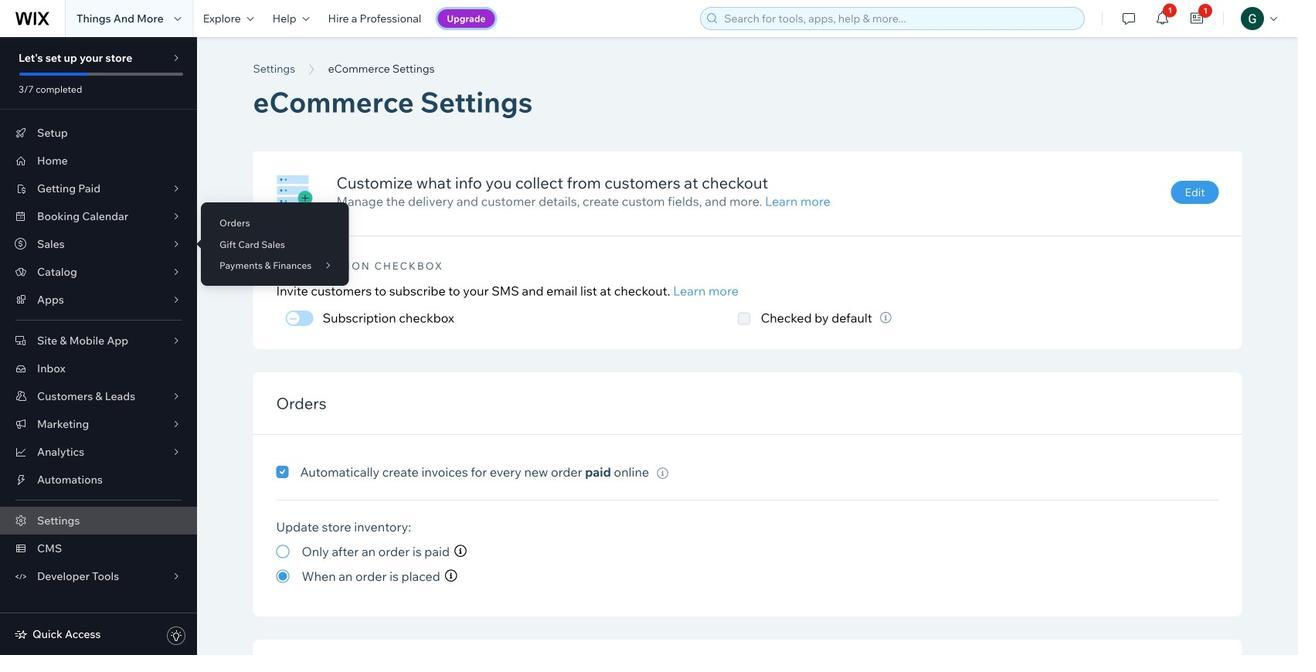 Task type: vqa. For each thing, say whether or not it's contained in the screenshot.
search
no



Task type: describe. For each thing, give the bounding box(es) containing it.
1 vertical spatial info tooltip image
[[445, 570, 458, 583]]

0 vertical spatial info tooltip image
[[455, 546, 467, 559]]

Search for tools, apps, help & more... field
[[720, 8, 1080, 29]]



Task type: locate. For each thing, give the bounding box(es) containing it.
info tooltip image
[[881, 312, 892, 324], [657, 468, 669, 480]]

0 horizontal spatial info tooltip image
[[657, 468, 669, 480]]

info tooltip image
[[455, 546, 467, 559], [445, 570, 458, 583]]

1 horizontal spatial info tooltip image
[[881, 312, 892, 324]]

0 vertical spatial info tooltip image
[[881, 312, 892, 324]]

1 vertical spatial info tooltip image
[[657, 468, 669, 480]]

sidebar element
[[0, 37, 197, 656]]



